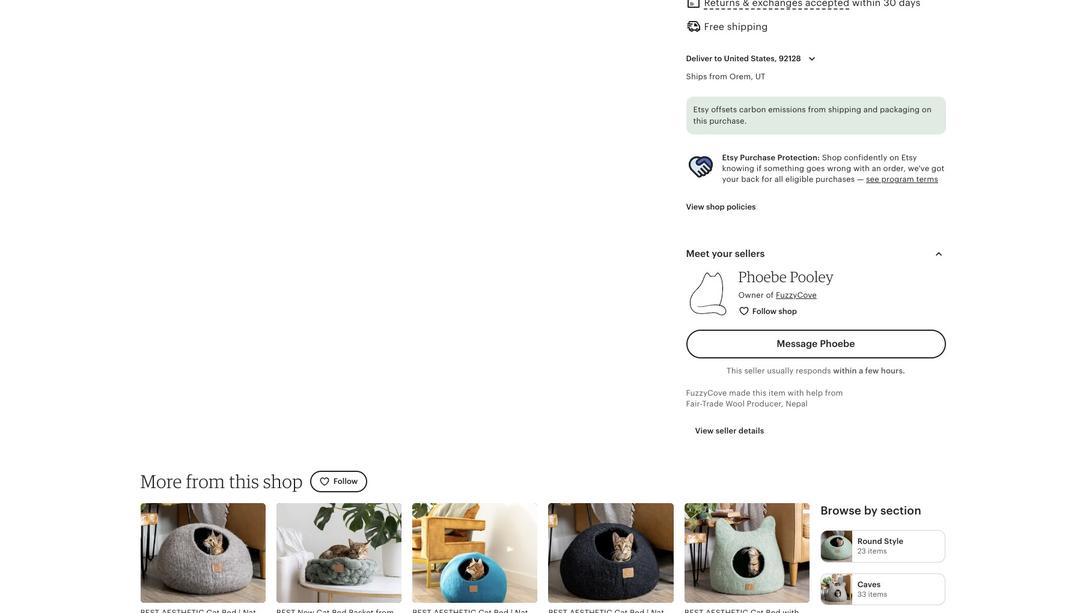 Task type: vqa. For each thing, say whether or not it's contained in the screenshot.
View inside button
yes



Task type: locate. For each thing, give the bounding box(es) containing it.
with up —
[[853, 164, 870, 173]]

0 vertical spatial shipping
[[727, 22, 768, 32]]

on inside the "shop confidently on etsy knowing if something goes wrong with an order, we've got your back for all eligible purchases —"
[[889, 153, 899, 162]]

1 horizontal spatial with
[[853, 164, 870, 173]]

seller for details
[[716, 427, 737, 436]]

all
[[775, 175, 783, 184]]

0 vertical spatial your
[[722, 175, 739, 184]]

shipping up deliver to united states, 92128
[[727, 22, 768, 32]]

view inside button
[[686, 202, 704, 211]]

1 vertical spatial follow
[[333, 477, 358, 486]]

1 horizontal spatial best aesthetic cat bed | natural organic merino felt wool | soft, wholesome, cute | #1 modern "cat corner" cave | handmade round style image
[[412, 504, 538, 603]]

caves
[[858, 580, 881, 589]]

0 vertical spatial items
[[868, 548, 887, 556]]

seller left details
[[716, 427, 737, 436]]

message phoebe
[[777, 339, 855, 349]]

view down trade
[[695, 427, 714, 436]]

1 best aesthetic cat bed | natural organic merino felt wool | soft, wholesome, cute | #1 modern "cat corner" cave | handmade round style image from the left
[[140, 504, 266, 603]]

few
[[865, 367, 879, 376]]

shipping inside etsy offsets carbon emissions from shipping and packaging on this purchase.
[[828, 105, 861, 114]]

1 items from the top
[[868, 548, 887, 556]]

0 vertical spatial phoebe
[[738, 268, 787, 286]]

1 horizontal spatial on
[[922, 105, 932, 114]]

shop inside view shop policies button
[[706, 202, 725, 211]]

2 items from the top
[[868, 591, 887, 599]]

1 horizontal spatial shipping
[[828, 105, 861, 114]]

browse
[[821, 505, 861, 518]]

more from this shop
[[140, 471, 303, 493]]

phoebe up within
[[820, 339, 855, 349]]

92128
[[779, 54, 801, 63]]

help
[[806, 389, 823, 398]]

more
[[140, 471, 182, 493]]

1 horizontal spatial seller
[[744, 367, 765, 376]]

1 vertical spatial items
[[868, 591, 887, 599]]

pooley
[[790, 268, 834, 286]]

etsy left offsets
[[693, 105, 709, 114]]

knowing
[[722, 164, 754, 173]]

your down knowing
[[722, 175, 739, 184]]

view shop policies
[[686, 202, 756, 211]]

0 vertical spatial fuzzycove
[[776, 291, 817, 300]]

2 horizontal spatial etsy
[[901, 153, 917, 162]]

packaging
[[880, 105, 920, 114]]

1 horizontal spatial follow
[[752, 307, 777, 316]]

2 horizontal spatial this
[[753, 389, 766, 398]]

2 horizontal spatial best aesthetic cat bed | natural organic merino felt wool | soft, wholesome, cute | #1 modern "cat corner" cave | handmade round style image
[[548, 504, 674, 603]]

ships from orem, ut
[[686, 72, 766, 81]]

shipping
[[727, 22, 768, 32], [828, 105, 861, 114]]

2 vertical spatial shop
[[263, 471, 303, 493]]

etsy inside the "shop confidently on etsy knowing if something goes wrong with an order, we've got your back for all eligible purchases —"
[[901, 153, 917, 162]]

1 vertical spatial with
[[788, 389, 804, 398]]

shop
[[822, 153, 842, 162]]

etsy inside etsy offsets carbon emissions from shipping and packaging on this purchase.
[[693, 105, 709, 114]]

0 vertical spatial shop
[[706, 202, 725, 211]]

1 vertical spatial view
[[695, 427, 714, 436]]

1 horizontal spatial this
[[693, 117, 707, 126]]

seller right the this
[[744, 367, 765, 376]]

phoebe
[[738, 268, 787, 286], [820, 339, 855, 349]]

0 horizontal spatial best aesthetic cat bed | natural organic merino felt wool | soft, wholesome, cute | #1 modern "cat corner" cave | handmade round style image
[[140, 504, 266, 603]]

fair-
[[686, 400, 702, 409]]

1 vertical spatial your
[[712, 249, 733, 259]]

1 vertical spatial fuzzycove
[[686, 389, 727, 398]]

shop down fuzzycove link
[[779, 307, 797, 316]]

deliver to united states, 92128 button
[[677, 46, 828, 71]]

0 horizontal spatial with
[[788, 389, 804, 398]]

fuzzycove up trade
[[686, 389, 727, 398]]

follow inside follow shop 'button'
[[752, 307, 777, 316]]

etsy
[[693, 105, 709, 114], [722, 153, 738, 162], [901, 153, 917, 162]]

items inside caves 33 items
[[868, 591, 887, 599]]

1 vertical spatial shop
[[779, 307, 797, 316]]

got
[[932, 164, 944, 173]]

etsy for etsy purchase protection:
[[722, 153, 738, 162]]

1 horizontal spatial etsy
[[722, 153, 738, 162]]

with up nepal
[[788, 389, 804, 398]]

1 vertical spatial seller
[[716, 427, 737, 436]]

see more listings in the caves section image
[[821, 574, 852, 605]]

0 horizontal spatial etsy
[[693, 105, 709, 114]]

0 vertical spatial view
[[686, 202, 704, 211]]

browse by section
[[821, 505, 921, 518]]

1 horizontal spatial phoebe
[[820, 339, 855, 349]]

this for more from this shop
[[229, 471, 259, 493]]

view left policies on the top
[[686, 202, 704, 211]]

on
[[922, 105, 932, 114], [889, 153, 899, 162]]

to
[[714, 54, 722, 63]]

0 vertical spatial seller
[[744, 367, 765, 376]]

1 vertical spatial shipping
[[828, 105, 861, 114]]

etsy up the we've
[[901, 153, 917, 162]]

view shop policies button
[[677, 196, 765, 218]]

etsy purchase protection:
[[722, 153, 820, 162]]

1 horizontal spatial fuzzycove
[[776, 291, 817, 300]]

shipping left and
[[828, 105, 861, 114]]

items down round
[[868, 548, 887, 556]]

fuzzycove made this item with help from fair-trade wool producer, nepal
[[686, 389, 843, 409]]

0 vertical spatial this
[[693, 117, 707, 126]]

phoebe pooley image
[[686, 272, 731, 317]]

see program terms
[[866, 175, 938, 184]]

fuzzycove inside phoebe pooley owner of fuzzycove
[[776, 291, 817, 300]]

producer,
[[747, 400, 784, 409]]

follow button
[[310, 471, 367, 493]]

deliver to united states, 92128
[[686, 54, 801, 63]]

protection:
[[777, 153, 820, 162]]

shop inside follow shop 'button'
[[779, 307, 797, 316]]

with
[[853, 164, 870, 173], [788, 389, 804, 398]]

deliver
[[686, 54, 712, 63]]

round
[[858, 537, 882, 546]]

your right meet
[[712, 249, 733, 259]]

2 vertical spatial this
[[229, 471, 259, 493]]

your inside the "shop confidently on etsy knowing if something goes wrong with an order, we've got your back for all eligible purchases —"
[[722, 175, 739, 184]]

1 vertical spatial phoebe
[[820, 339, 855, 349]]

terms
[[916, 175, 938, 184]]

0 horizontal spatial phoebe
[[738, 268, 787, 286]]

0 horizontal spatial this
[[229, 471, 259, 493]]

free shipping
[[704, 22, 768, 32]]

2 horizontal spatial shop
[[779, 307, 797, 316]]

from right emissions
[[808, 105, 826, 114]]

shop left follow "button"
[[263, 471, 303, 493]]

style
[[884, 537, 904, 546]]

on up order,
[[889, 153, 899, 162]]

etsy for etsy offsets carbon emissions from shipping and packaging on this purchase.
[[693, 105, 709, 114]]

etsy up knowing
[[722, 153, 738, 162]]

fuzzycove down pooley on the top of the page
[[776, 291, 817, 300]]

items down 'caves'
[[868, 591, 887, 599]]

fuzzycove link
[[776, 291, 817, 300]]

on inside etsy offsets carbon emissions from shipping and packaging on this purchase.
[[922, 105, 932, 114]]

this inside etsy offsets carbon emissions from shipping and packaging on this purchase.
[[693, 117, 707, 126]]

this inside fuzzycove made this item with help from fair-trade wool producer, nepal
[[753, 389, 766, 398]]

0 horizontal spatial seller
[[716, 427, 737, 436]]

0 vertical spatial on
[[922, 105, 932, 114]]

seller
[[744, 367, 765, 376], [716, 427, 737, 436]]

an
[[872, 164, 881, 173]]

follow inside follow "button"
[[333, 477, 358, 486]]

0 horizontal spatial fuzzycove
[[686, 389, 727, 398]]

within
[[833, 367, 857, 376]]

shop
[[706, 202, 725, 211], [779, 307, 797, 316], [263, 471, 303, 493]]

shop left policies on the top
[[706, 202, 725, 211]]

your inside dropdown button
[[712, 249, 733, 259]]

from inside fuzzycove made this item with help from fair-trade wool producer, nepal
[[825, 389, 843, 398]]

fuzzycove
[[776, 291, 817, 300], [686, 389, 727, 398]]

0 horizontal spatial follow
[[333, 477, 358, 486]]

phoebe up of
[[738, 268, 787, 286]]

1 horizontal spatial shop
[[706, 202, 725, 211]]

caves 33 items
[[858, 580, 887, 599]]

23
[[858, 548, 866, 556]]

items
[[868, 548, 887, 556], [868, 591, 887, 599]]

0 horizontal spatial on
[[889, 153, 899, 162]]

3 best aesthetic cat bed | natural organic merino felt wool | soft, wholesome, cute | #1 modern "cat corner" cave | handmade round style image from the left
[[548, 504, 674, 603]]

from right help
[[825, 389, 843, 398]]

0 vertical spatial with
[[853, 164, 870, 173]]

on right packaging
[[922, 105, 932, 114]]

sellers
[[735, 249, 765, 259]]

phoebe inside phoebe pooley owner of fuzzycove
[[738, 268, 787, 286]]

0 vertical spatial follow
[[752, 307, 777, 316]]

1 vertical spatial on
[[889, 153, 899, 162]]

best aesthetic cat bed | natural organic merino felt wool | soft, wholesome, cute | #1 modern "cat corner" cave | handmade round style image
[[140, 504, 266, 603], [412, 504, 538, 603], [548, 504, 674, 603]]

purchases
[[816, 175, 855, 184]]

1 vertical spatial this
[[753, 389, 766, 398]]

purchase
[[740, 153, 775, 162]]

from
[[709, 72, 727, 81], [808, 105, 826, 114], [825, 389, 843, 398], [186, 471, 225, 493]]

offsets
[[711, 105, 737, 114]]

from down to
[[709, 72, 727, 81]]

this seller usually responds within a few hours.
[[727, 367, 905, 376]]



Task type: describe. For each thing, give the bounding box(es) containing it.
with inside fuzzycove made this item with help from fair-trade wool producer, nepal
[[788, 389, 804, 398]]

united
[[724, 54, 749, 63]]

order,
[[883, 164, 906, 173]]

see
[[866, 175, 879, 184]]

best aesthetic cat bed with ears | natural organic merino felt wool | soft, wholesome, cute | #1 modern "cat corner" cave | handmade and fun image
[[684, 504, 810, 603]]

see more listings in the round style section image
[[821, 531, 852, 562]]

details
[[739, 427, 764, 436]]

and
[[864, 105, 878, 114]]

carbon
[[739, 105, 766, 114]]

follow for follow shop
[[752, 307, 777, 316]]

shop for follow
[[779, 307, 797, 316]]

made
[[729, 389, 750, 398]]

phoebe inside button
[[820, 339, 855, 349]]

emissions
[[768, 105, 806, 114]]

round style 23 items
[[858, 537, 904, 556]]

seller for usually
[[744, 367, 765, 376]]

view seller details link
[[686, 421, 773, 442]]

shop for view
[[706, 202, 725, 211]]

purchase.
[[709, 117, 747, 126]]

back
[[741, 175, 760, 184]]

message
[[777, 339, 818, 349]]

item
[[769, 389, 786, 398]]

items inside round style 23 items
[[868, 548, 887, 556]]

33
[[858, 591, 866, 599]]

view for view shop policies
[[686, 202, 704, 211]]

for
[[762, 175, 772, 184]]

follow for follow
[[333, 477, 358, 486]]

something
[[764, 164, 804, 173]]

free
[[704, 22, 724, 32]]

policies
[[727, 202, 756, 211]]

a
[[859, 367, 863, 376]]

from inside etsy offsets carbon emissions from shipping and packaging on this purchase.
[[808, 105, 826, 114]]

owner
[[738, 291, 764, 300]]

fuzzycove inside fuzzycove made this item with help from fair-trade wool producer, nepal
[[686, 389, 727, 398]]

meet your sellers
[[686, 249, 765, 259]]

best new cat bed basket from natural organic merino chunky knit wool, soft wholesome, cute #1 modern "pet corner" bed handmade round style image
[[276, 504, 402, 603]]

trade
[[702, 400, 724, 409]]

0 horizontal spatial shop
[[263, 471, 303, 493]]

from right more
[[186, 471, 225, 493]]

this for fuzzycove made this item with help from fair-trade wool producer, nepal
[[753, 389, 766, 398]]

follow shop
[[752, 307, 797, 316]]

shop confidently on etsy knowing if something goes wrong with an order, we've got your back for all eligible purchases —
[[722, 153, 944, 184]]

this
[[727, 367, 742, 376]]

view for view seller details
[[695, 427, 714, 436]]

if
[[757, 164, 762, 173]]

states,
[[751, 54, 777, 63]]

ships
[[686, 72, 707, 81]]

we've
[[908, 164, 929, 173]]

meet
[[686, 249, 709, 259]]

meet your sellers button
[[675, 240, 957, 268]]

2 best aesthetic cat bed | natural organic merino felt wool | soft, wholesome, cute | #1 modern "cat corner" cave | handmade round style image from the left
[[412, 504, 538, 603]]

orem,
[[729, 72, 753, 81]]

confidently
[[844, 153, 887, 162]]

etsy offsets carbon emissions from shipping and packaging on this purchase.
[[693, 105, 932, 126]]

goes
[[806, 164, 825, 173]]

see program terms link
[[866, 175, 938, 184]]

wrong
[[827, 164, 851, 173]]

nepal
[[786, 400, 808, 409]]

message phoebe button
[[686, 330, 946, 359]]

program
[[881, 175, 914, 184]]

of
[[766, 291, 774, 300]]

wool
[[726, 400, 745, 409]]

—
[[857, 175, 864, 184]]

hours.
[[881, 367, 905, 376]]

by
[[864, 505, 878, 518]]

ut
[[755, 72, 766, 81]]

usually
[[767, 367, 794, 376]]

responds
[[796, 367, 831, 376]]

section
[[881, 505, 921, 518]]

view seller details
[[695, 427, 764, 436]]

follow shop button
[[729, 301, 807, 323]]

eligible
[[785, 175, 813, 184]]

phoebe pooley owner of fuzzycove
[[738, 268, 834, 300]]

with inside the "shop confidently on etsy knowing if something goes wrong with an order, we've got your back for all eligible purchases —"
[[853, 164, 870, 173]]

0 horizontal spatial shipping
[[727, 22, 768, 32]]



